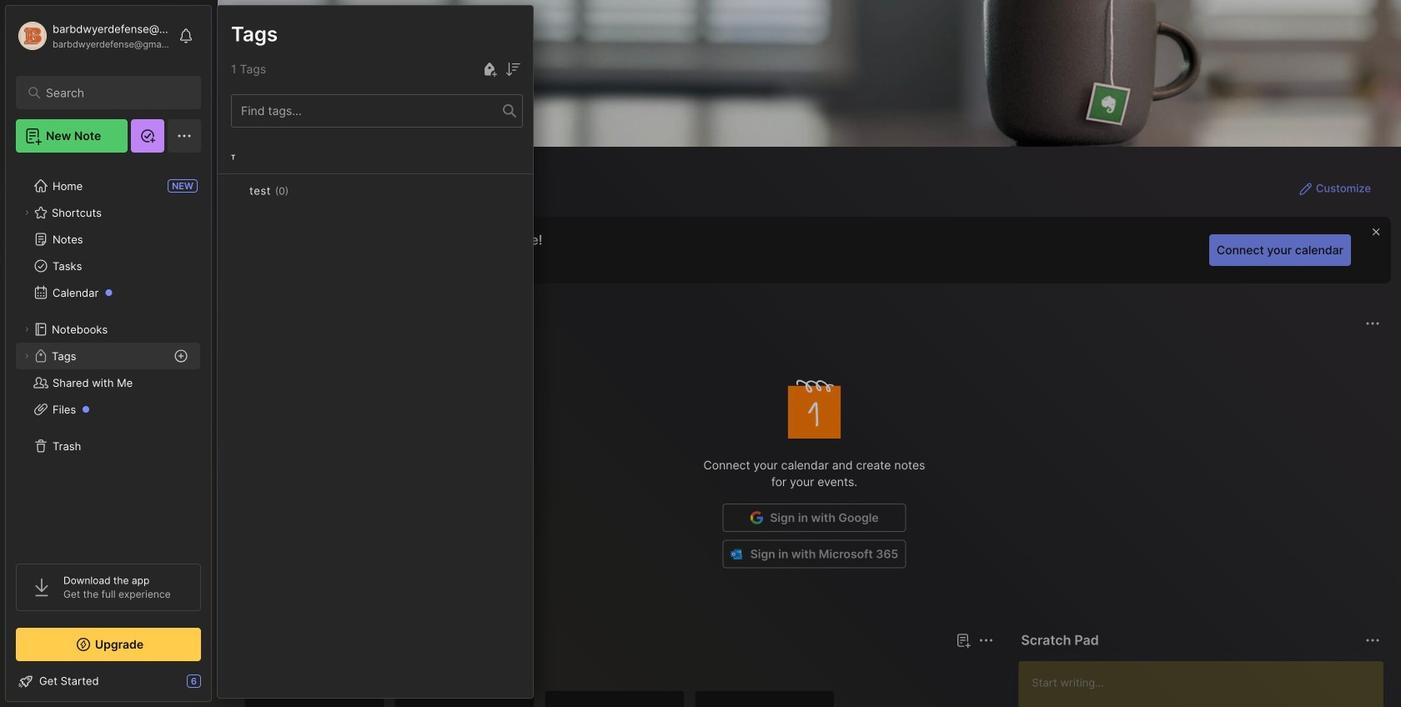 Task type: describe. For each thing, give the bounding box(es) containing it.
Find tags… text field
[[232, 100, 503, 122]]

expand tags image
[[22, 351, 32, 361]]

1 vertical spatial row group
[[244, 691, 845, 708]]

Start writing… text field
[[1032, 662, 1383, 708]]

Sort field
[[503, 59, 523, 79]]

Help and Learning task checklist field
[[6, 668, 211, 695]]

sort options image
[[503, 59, 523, 79]]



Task type: locate. For each thing, give the bounding box(es) containing it.
Account field
[[16, 19, 170, 53]]

tree
[[6, 163, 211, 549]]

tree inside main element
[[6, 163, 211, 549]]

click to collapse image
[[211, 677, 223, 697]]

Search text field
[[46, 85, 179, 101]]

expand notebooks image
[[22, 325, 32, 335]]

tab
[[248, 661, 297, 681]]

row group
[[218, 141, 533, 231], [244, 691, 845, 708]]

tag actions image
[[289, 184, 316, 198]]

create new tag image
[[480, 59, 500, 79]]

Tag actions field
[[289, 183, 316, 199]]

main element
[[0, 0, 217, 708]]

None search field
[[46, 83, 179, 103]]

0 vertical spatial row group
[[218, 141, 533, 231]]

none search field inside main element
[[46, 83, 179, 103]]



Task type: vqa. For each thing, say whether or not it's contained in the screenshot.
2nd 'Dropdown List' menu from the bottom
no



